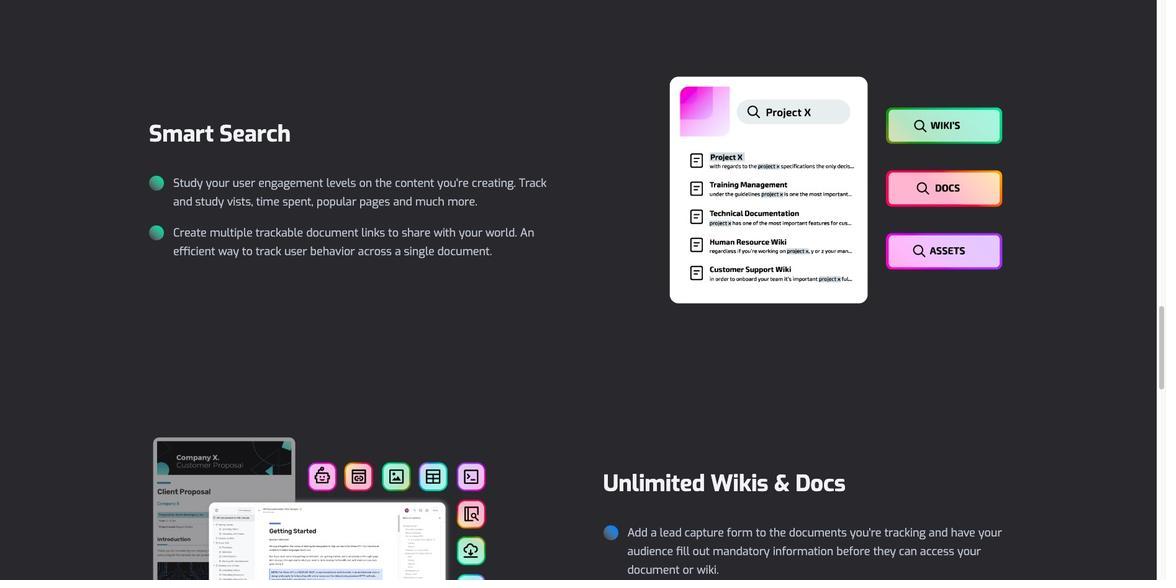 Task type: vqa. For each thing, say whether or not it's contained in the screenshot.
MB File
no



Task type: locate. For each thing, give the bounding box(es) containing it.
1 horizontal spatial the
[[770, 526, 787, 541]]

to for add a lead capture form to the documents you're tracking and have your audience fill out mandatory information before they can access your document or wiki.
[[756, 526, 767, 541]]

0 horizontal spatial the
[[375, 176, 392, 191]]

a right add
[[651, 526, 657, 541]]

and inside add a lead capture form to the documents you're tracking and have your audience fill out mandatory information before they can access your document or wiki.
[[929, 526, 949, 541]]

popular
[[317, 194, 357, 209]]

user
[[233, 176, 256, 191], [285, 244, 307, 259]]

0 horizontal spatial document
[[306, 226, 359, 240]]

document.
[[438, 244, 492, 259]]

document
[[306, 226, 359, 240], [628, 563, 680, 578]]

0 vertical spatial to
[[388, 226, 399, 240]]

0 horizontal spatial you're
[[438, 176, 469, 191]]

you're inside add a lead capture form to the documents you're tracking and have your audience fill out mandatory information before they can access your document or wiki.
[[851, 526, 882, 541]]

mandatory
[[713, 544, 770, 559]]

your up 'document.'
[[459, 226, 483, 240]]

and
[[173, 194, 192, 209], [393, 194, 413, 209], [929, 526, 949, 541]]

0 horizontal spatial a
[[395, 244, 401, 259]]

you're for much
[[438, 176, 469, 191]]

lead
[[660, 526, 682, 541]]

single
[[404, 244, 435, 259]]

way
[[218, 244, 239, 259]]

to right links
[[388, 226, 399, 240]]

document down audience
[[628, 563, 680, 578]]

and up access
[[929, 526, 949, 541]]

to inside add a lead capture form to the documents you're tracking and have your audience fill out mandatory information before they can access your document or wiki.
[[756, 526, 767, 541]]

document inside add a lead capture form to the documents you're tracking and have your audience fill out mandatory information before they can access your document or wiki.
[[628, 563, 680, 578]]

with
[[434, 226, 456, 240]]

user down trackable at top left
[[285, 244, 307, 259]]

1 horizontal spatial you're
[[851, 526, 882, 541]]

0 vertical spatial you're
[[438, 176, 469, 191]]

1 horizontal spatial a
[[651, 526, 657, 541]]

across
[[358, 244, 392, 259]]

document up behavior
[[306, 226, 359, 240]]

2 horizontal spatial to
[[756, 526, 767, 541]]

and down study
[[173, 194, 192, 209]]

creating.
[[472, 176, 516, 191]]

you're
[[438, 176, 469, 191], [851, 526, 882, 541]]

0 vertical spatial user
[[233, 176, 256, 191]]

docs
[[796, 469, 846, 499]]

you're inside study your user engagement levels on the content you're creating. track and study vists, time spent, popular pages and much more.
[[438, 176, 469, 191]]

unlimited wikis & docs
[[604, 469, 846, 499]]

study
[[173, 176, 203, 191]]

user up the vists,
[[233, 176, 256, 191]]

on
[[359, 176, 372, 191]]

links
[[362, 226, 385, 240]]

the
[[375, 176, 392, 191], [770, 526, 787, 541]]

1 vertical spatial user
[[285, 244, 307, 259]]

0 vertical spatial the
[[375, 176, 392, 191]]

spent,
[[283, 194, 314, 209]]

1 vertical spatial a
[[651, 526, 657, 541]]

your inside create multiple trackable document links to share with your world. an efficient way to track user behavior across a single document.
[[459, 226, 483, 240]]

the up the information
[[770, 526, 787, 541]]

user inside study your user engagement levels on the content you're creating. track and study vists, time spent, popular pages and much more.
[[233, 176, 256, 191]]

and down content
[[393, 194, 413, 209]]

behavior
[[310, 244, 355, 259]]

to
[[388, 226, 399, 240], [242, 244, 253, 259], [756, 526, 767, 541]]

a left 'single'
[[395, 244, 401, 259]]

vists,
[[227, 194, 253, 209]]

you're for they
[[851, 526, 882, 541]]

0 vertical spatial document
[[306, 226, 359, 240]]

1 horizontal spatial user
[[285, 244, 307, 259]]

access
[[921, 544, 955, 559]]

1 vertical spatial the
[[770, 526, 787, 541]]

your
[[206, 176, 230, 191], [459, 226, 483, 240], [979, 526, 1003, 541], [958, 544, 982, 559]]

user inside create multiple trackable document links to share with your world. an efficient way to track user behavior across a single document.
[[285, 244, 307, 259]]

2 vertical spatial to
[[756, 526, 767, 541]]

add a lead capture form to the documents you're tracking and have your audience fill out mandatory information before they can access your document or wiki.
[[628, 526, 1003, 578]]

you're up more.
[[438, 176, 469, 191]]

add
[[628, 526, 648, 541]]

2 horizontal spatial and
[[929, 526, 949, 541]]

0 horizontal spatial and
[[173, 194, 192, 209]]

1 vertical spatial you're
[[851, 526, 882, 541]]

pages
[[360, 194, 390, 209]]

to right "form"
[[756, 526, 767, 541]]

the inside study your user engagement levels on the content you're creating. track and study vists, time spent, popular pages and much more.
[[375, 176, 392, 191]]

tracking
[[885, 526, 926, 541]]

0 horizontal spatial user
[[233, 176, 256, 191]]

1 horizontal spatial document
[[628, 563, 680, 578]]

to right the way
[[242, 244, 253, 259]]

1 vertical spatial document
[[628, 563, 680, 578]]

the for pages
[[375, 176, 392, 191]]

list
[[149, 174, 554, 261]]

fill
[[677, 544, 690, 559]]

the right on
[[375, 176, 392, 191]]

create multiple trackable document links to share with your world. an efficient way to track user behavior across a single document.
[[173, 226, 535, 259]]

1 vertical spatial to
[[242, 244, 253, 259]]

your up study
[[206, 176, 230, 191]]

a
[[395, 244, 401, 259], [651, 526, 657, 541]]

before
[[837, 544, 871, 559]]

wiki.
[[697, 563, 719, 578]]

0 vertical spatial a
[[395, 244, 401, 259]]

the inside add a lead capture form to the documents you're tracking and have your audience fill out mandatory information before they can access your document or wiki.
[[770, 526, 787, 541]]

&
[[775, 469, 790, 499]]

you're up the "before"
[[851, 526, 882, 541]]

1 horizontal spatial to
[[388, 226, 399, 240]]

list containing study your user engagement levels on the content you're creating. track and study vists, time spent, popular pages and much more.
[[149, 174, 554, 261]]



Task type: describe. For each thing, give the bounding box(es) containing it.
can
[[900, 544, 918, 559]]

1 horizontal spatial and
[[393, 194, 413, 209]]

a inside create multiple trackable document links to share with your world. an efficient way to track user behavior across a single document.
[[395, 244, 401, 259]]

wikis
[[711, 469, 769, 499]]

levels
[[326, 176, 356, 191]]

smart
[[149, 119, 214, 149]]

information
[[773, 544, 834, 559]]

document inside create multiple trackable document links to share with your world. an efficient way to track user behavior across a single document.
[[306, 226, 359, 240]]

audience
[[628, 544, 674, 559]]

have
[[952, 526, 976, 541]]

content
[[395, 176, 435, 191]]

engagement
[[259, 176, 323, 191]]

your down have
[[958, 544, 982, 559]]

much
[[416, 194, 445, 209]]

search
[[220, 119, 291, 149]]

study your user engagement levels on the content you're creating. track and study vists, time spent, popular pages and much more.
[[173, 176, 547, 209]]

an
[[521, 226, 535, 240]]

track
[[256, 244, 282, 259]]

time
[[256, 194, 280, 209]]

the for information
[[770, 526, 787, 541]]

trackable
[[256, 226, 303, 240]]

share
[[402, 226, 431, 240]]

world.
[[486, 226, 518, 240]]

form
[[728, 526, 753, 541]]

out
[[693, 544, 710, 559]]

to for create multiple trackable document links to share with your world. an efficient way to track user behavior across a single document.
[[388, 226, 399, 240]]

or
[[683, 563, 694, 578]]

smart search
[[149, 119, 291, 149]]

create
[[173, 226, 207, 240]]

your inside study your user engagement levels on the content you're creating. track and study vists, time spent, popular pages and much more.
[[206, 176, 230, 191]]

unlimited
[[604, 469, 706, 499]]

track
[[519, 176, 547, 191]]

a inside add a lead capture form to the documents you're tracking and have your audience fill out mandatory information before they can access your document or wiki.
[[651, 526, 657, 541]]

capture
[[685, 526, 725, 541]]

they
[[874, 544, 897, 559]]

more.
[[448, 194, 478, 209]]

your right have
[[979, 526, 1003, 541]]

efficient
[[173, 244, 215, 259]]

documents
[[790, 526, 848, 541]]

0 horizontal spatial to
[[242, 244, 253, 259]]

multiple
[[210, 226, 253, 240]]

study
[[195, 194, 224, 209]]



